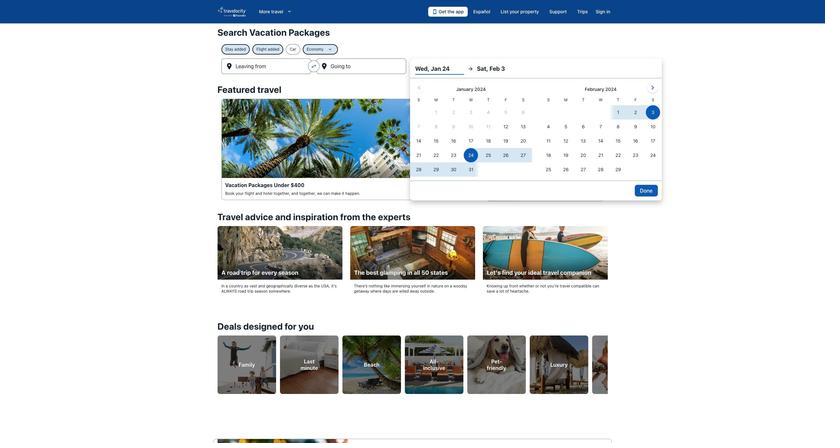 Task type: describe. For each thing, give the bounding box(es) containing it.
download the app button image
[[432, 9, 438, 14]]

previous month image
[[415, 84, 423, 92]]

next image
[[604, 359, 612, 367]]

featured travel region
[[214, 81, 612, 208]]

travel advice and inspiration from the experts region
[[214, 208, 612, 306]]



Task type: locate. For each thing, give the bounding box(es) containing it.
swap origin and destination values image
[[311, 63, 317, 69]]

previous image
[[214, 359, 221, 367]]

main content
[[0, 23, 825, 444]]

travelocity logo image
[[217, 7, 246, 17]]

next month image
[[649, 84, 657, 92]]



Task type: vqa. For each thing, say whether or not it's contained in the screenshot.
Previous icon
yes



